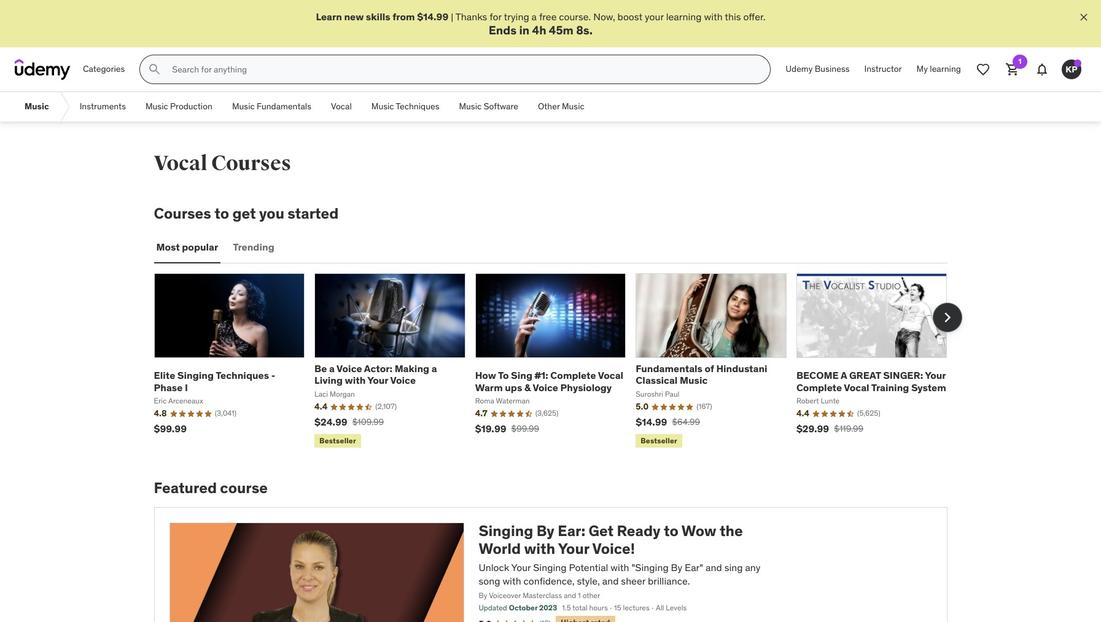 Task type: vqa. For each thing, say whether or not it's contained in the screenshot.
THE MONEY
no



Task type: describe. For each thing, give the bounding box(es) containing it.
your up potential on the right of page
[[558, 539, 589, 558]]

physiology
[[560, 381, 612, 393]]

ready
[[617, 522, 661, 541]]

fundamentals of hindustani classical music link
[[636, 362, 768, 387]]

1.5 total hours
[[562, 603, 608, 613]]

fundamentals inside fundamentals of hindustani classical music
[[636, 362, 703, 375]]

#1:
[[535, 369, 548, 382]]

0 vertical spatial techniques
[[396, 101, 439, 112]]

how
[[475, 369, 496, 382]]

brilliance.
[[648, 575, 690, 587]]

you
[[259, 204, 284, 223]]

$14.99
[[417, 10, 449, 23]]

"singing
[[632, 561, 669, 574]]

15 lectures
[[614, 603, 650, 613]]

trending button
[[230, 233, 277, 262]]

music for music fundamentals
[[232, 101, 255, 112]]

most popular button
[[154, 233, 221, 262]]

carousel element
[[154, 273, 962, 450]]

updated october 2023
[[479, 603, 557, 613]]

1.5
[[562, 603, 571, 613]]

music fundamentals link
[[222, 92, 321, 122]]

software
[[484, 101, 518, 112]]

living
[[315, 374, 343, 387]]

wishlist image
[[976, 62, 991, 77]]

music production link
[[136, 92, 222, 122]]

started
[[288, 204, 339, 223]]

your inside be a voice actor: making a living with your voice
[[367, 374, 388, 387]]

2 vertical spatial by
[[479, 591, 487, 600]]

complete inside become a great singer: your complete vocal training system
[[797, 381, 842, 393]]

phase
[[154, 381, 183, 393]]

fundamentals inside 'link'
[[257, 101, 311, 112]]

categories button
[[76, 55, 132, 84]]

sheer
[[621, 575, 646, 587]]

production
[[170, 101, 212, 112]]

featured course
[[154, 479, 268, 498]]

1 inside 1 link
[[1019, 57, 1022, 66]]

music software
[[459, 101, 518, 112]]

vocal courses
[[154, 151, 291, 176]]

0 vertical spatial courses
[[211, 151, 291, 176]]

2 vertical spatial singing
[[533, 561, 567, 574]]

how to sing #1: complete vocal warm ups & voice physiology
[[475, 369, 623, 393]]

voice for warm
[[533, 381, 558, 393]]

with inside learn new skills from $14.99 | thanks for trying a free course. now, boost your learning with this offer. ends in 4h 45m 8s .
[[704, 10, 723, 23]]

music fundamentals
[[232, 101, 311, 112]]

confidence,
[[524, 575, 575, 587]]

levels
[[666, 603, 687, 613]]

music software link
[[449, 92, 528, 122]]

4h 45m 8s
[[532, 23, 590, 38]]

great
[[849, 369, 881, 382]]

i
[[185, 381, 188, 393]]

a
[[841, 369, 847, 382]]

ends
[[489, 23, 517, 38]]

music link
[[15, 92, 59, 122]]

ups
[[505, 381, 522, 393]]

udemy image
[[15, 59, 71, 80]]

wow
[[682, 522, 716, 541]]

most
[[156, 241, 180, 253]]

music for music production
[[146, 101, 168, 112]]

other
[[538, 101, 560, 112]]

vocal link
[[321, 92, 362, 122]]

sing
[[725, 561, 743, 574]]

be a voice actor: making a living with your voice
[[315, 362, 437, 387]]

for
[[490, 10, 502, 23]]

submit search image
[[148, 62, 162, 77]]

world
[[479, 539, 521, 558]]

ear"
[[685, 561, 703, 574]]

0 horizontal spatial a
[[329, 362, 335, 375]]

singing inside the elite singing techniques - phase i
[[177, 369, 214, 382]]

music techniques link
[[362, 92, 449, 122]]

system
[[911, 381, 946, 393]]

song
[[479, 575, 500, 587]]

business
[[815, 64, 850, 75]]

ear:
[[558, 522, 585, 541]]

singer:
[[883, 369, 923, 382]]

my learning link
[[909, 55, 969, 84]]

1 horizontal spatial learning
[[930, 64, 961, 75]]

notifications image
[[1035, 62, 1050, 77]]

kp link
[[1057, 55, 1086, 84]]

be
[[315, 362, 327, 375]]

all levels
[[656, 603, 687, 613]]

with inside be a voice actor: making a living with your voice
[[345, 374, 366, 387]]

music inside fundamentals of hindustani classical music
[[680, 374, 708, 387]]

trying
[[504, 10, 529, 23]]

now,
[[593, 10, 615, 23]]

|
[[451, 10, 454, 23]]

sing
[[511, 369, 532, 382]]

udemy business
[[786, 64, 850, 75]]

1 vertical spatial courses
[[154, 204, 211, 223]]

offer.
[[743, 10, 766, 23]]

kp
[[1066, 64, 1078, 75]]

free
[[539, 10, 557, 23]]

from
[[393, 10, 415, 23]]

-
[[271, 369, 275, 382]]

1 link
[[998, 55, 1028, 84]]

become
[[797, 369, 839, 382]]

elite
[[154, 369, 175, 382]]

elite singing techniques - phase i link
[[154, 369, 275, 393]]

music for music
[[25, 101, 49, 112]]

1 vertical spatial singing
[[479, 522, 533, 541]]

vocal inside how to sing #1: complete vocal warm ups & voice physiology
[[598, 369, 623, 382]]

the
[[720, 522, 743, 541]]

1 horizontal spatial a
[[432, 362, 437, 375]]

2 vertical spatial and
[[564, 591, 576, 600]]



Task type: locate. For each thing, give the bounding box(es) containing it.
courses to get you started
[[154, 204, 339, 223]]

other music
[[538, 101, 585, 112]]

2023
[[539, 603, 557, 613]]

of
[[705, 362, 714, 375]]

most popular
[[156, 241, 218, 253]]

0 horizontal spatial by
[[479, 591, 487, 600]]

voice for living
[[390, 374, 416, 387]]

shopping cart with 1 item image
[[1005, 62, 1020, 77]]

2 horizontal spatial and
[[706, 561, 722, 574]]

get
[[232, 204, 256, 223]]

0 vertical spatial 1
[[1019, 57, 1022, 66]]

1 horizontal spatial complete
[[797, 381, 842, 393]]

in
[[519, 23, 530, 38]]

elite singing techniques - phase i
[[154, 369, 275, 393]]

0 vertical spatial singing
[[177, 369, 214, 382]]

learn
[[316, 10, 342, 23]]

become a great singer: your complete vocal training system link
[[797, 369, 946, 393]]

and
[[706, 561, 722, 574], [602, 575, 619, 587], [564, 591, 576, 600]]

learning right my
[[930, 64, 961, 75]]

potential
[[569, 561, 608, 574]]

15
[[614, 603, 621, 613]]

skills
[[366, 10, 390, 23]]

fundamentals of hindustani classical music
[[636, 362, 768, 387]]

techniques inside the elite singing techniques - phase i
[[216, 369, 269, 382]]

music
[[25, 101, 49, 112], [146, 101, 168, 112], [232, 101, 255, 112], [371, 101, 394, 112], [459, 101, 482, 112], [562, 101, 585, 112], [680, 374, 708, 387]]

1 vertical spatial fundamentals
[[636, 362, 703, 375]]

a right making
[[432, 362, 437, 375]]

instructor link
[[857, 55, 909, 84]]

music left production
[[146, 101, 168, 112]]

2 horizontal spatial a
[[532, 10, 537, 23]]

boost
[[618, 10, 643, 23]]

by down the song
[[479, 591, 487, 600]]

0 vertical spatial fundamentals
[[257, 101, 311, 112]]

trending
[[233, 241, 274, 253]]

0 horizontal spatial 1
[[578, 591, 581, 600]]

techniques down search for anything text box
[[396, 101, 439, 112]]

1 left notifications icon on the right top of page
[[1019, 57, 1022, 66]]

and right style, at right
[[602, 575, 619, 587]]

singing by ear: get ready to wow the world with your voice! unlock your singing potential with "singing by ear" and sing any song with confidence, style, and sheer brilliance. by voiceover masterclass and 1 other
[[479, 522, 761, 600]]

a left free at the top of the page
[[532, 10, 537, 23]]

fundamentals left of
[[636, 362, 703, 375]]

course
[[220, 479, 268, 498]]

october
[[509, 603, 538, 613]]

Search for anything text field
[[170, 59, 756, 80]]

1 left other
[[578, 591, 581, 600]]

courses up most popular in the left top of the page
[[154, 204, 211, 223]]

1 inside singing by ear: get ready to wow the world with your voice! unlock your singing potential with "singing by ear" and sing any song with confidence, style, and sheer brilliance. by voiceover masterclass and 1 other
[[578, 591, 581, 600]]

0 vertical spatial and
[[706, 561, 722, 574]]

and up 1.5
[[564, 591, 576, 600]]

1 horizontal spatial 1
[[1019, 57, 1022, 66]]

thanks
[[456, 10, 487, 23]]

2 horizontal spatial by
[[671, 561, 682, 574]]

arrow pointing to subcategory menu links image
[[59, 92, 70, 122]]

with left this
[[704, 10, 723, 23]]

udemy business link
[[778, 55, 857, 84]]

hours
[[589, 603, 608, 613]]

.
[[590, 23, 593, 38]]

complete left the great
[[797, 381, 842, 393]]

0 vertical spatial by
[[537, 522, 555, 541]]

complete right the #1:
[[551, 369, 596, 382]]

voice inside how to sing #1: complete vocal warm ups & voice physiology
[[533, 381, 558, 393]]

0 horizontal spatial and
[[564, 591, 576, 600]]

how to sing #1: complete vocal warm ups & voice physiology link
[[475, 369, 623, 393]]

any
[[745, 561, 761, 574]]

1 horizontal spatial by
[[537, 522, 555, 541]]

learn new skills from $14.99 | thanks for trying a free course. now, boost your learning with this offer. ends in 4h 45m 8s .
[[316, 10, 766, 38]]

my
[[917, 64, 928, 75]]

making
[[395, 362, 429, 375]]

your right singer:
[[925, 369, 946, 382]]

udemy
[[786, 64, 813, 75]]

&
[[524, 381, 531, 393]]

2 horizontal spatial voice
[[533, 381, 558, 393]]

singing
[[177, 369, 214, 382], [479, 522, 533, 541], [533, 561, 567, 574]]

0 horizontal spatial fundamentals
[[257, 101, 311, 112]]

you have alerts image
[[1074, 60, 1082, 67]]

0 horizontal spatial complete
[[551, 369, 596, 382]]

close image
[[1078, 11, 1090, 23]]

music right 'vocal' link
[[371, 101, 394, 112]]

your right unlock
[[511, 561, 531, 574]]

your inside become a great singer: your complete vocal training system
[[925, 369, 946, 382]]

to left get
[[214, 204, 229, 223]]

by up brilliance.
[[671, 561, 682, 574]]

singing up unlock
[[479, 522, 533, 541]]

singing right elite
[[177, 369, 214, 382]]

to
[[214, 204, 229, 223], [664, 522, 679, 541]]

categories
[[83, 64, 125, 75]]

1 horizontal spatial voice
[[390, 374, 416, 387]]

1 vertical spatial to
[[664, 522, 679, 541]]

get
[[589, 522, 614, 541]]

0 horizontal spatial to
[[214, 204, 229, 223]]

0 vertical spatial learning
[[666, 10, 702, 23]]

style,
[[577, 575, 600, 587]]

fundamentals left 'vocal' link
[[257, 101, 311, 112]]

1 vertical spatial by
[[671, 561, 682, 574]]

courses up the courses to get you started
[[211, 151, 291, 176]]

voice!
[[592, 539, 635, 558]]

techniques
[[396, 101, 439, 112], [216, 369, 269, 382]]

a
[[532, 10, 537, 23], [329, 362, 335, 375], [432, 362, 437, 375]]

and left sing
[[706, 561, 722, 574]]

your left making
[[367, 374, 388, 387]]

learning
[[666, 10, 702, 23], [930, 64, 961, 75]]

masterclass
[[523, 591, 562, 600]]

1 horizontal spatial to
[[664, 522, 679, 541]]

music right production
[[232, 101, 255, 112]]

singing up confidence,
[[533, 561, 567, 574]]

your
[[925, 369, 946, 382], [367, 374, 388, 387], [558, 539, 589, 558], [511, 561, 531, 574]]

learning right your
[[666, 10, 702, 23]]

music inside 'link'
[[232, 101, 255, 112]]

music for music techniques
[[371, 101, 394, 112]]

music right classical at bottom right
[[680, 374, 708, 387]]

your
[[645, 10, 664, 23]]

music left software
[[459, 101, 482, 112]]

popular
[[182, 241, 218, 253]]

1 vertical spatial 1
[[578, 591, 581, 600]]

1 horizontal spatial fundamentals
[[636, 362, 703, 375]]

to
[[498, 369, 509, 382]]

to left wow
[[664, 522, 679, 541]]

a right be
[[329, 362, 335, 375]]

with up the sheer
[[611, 561, 629, 574]]

techniques left -
[[216, 369, 269, 382]]

hindustani
[[716, 362, 768, 375]]

music right other
[[562, 101, 585, 112]]

by left ear:
[[537, 522, 555, 541]]

unlock
[[479, 561, 509, 574]]

total
[[573, 603, 588, 613]]

featured
[[154, 479, 217, 498]]

1
[[1019, 57, 1022, 66], [578, 591, 581, 600]]

to inside singing by ear: get ready to wow the world with your voice! unlock your singing potential with "singing by ear" and sing any song with confidence, style, and sheer brilliance. by voiceover masterclass and 1 other
[[664, 522, 679, 541]]

my learning
[[917, 64, 961, 75]]

1 horizontal spatial and
[[602, 575, 619, 587]]

lectures
[[623, 603, 650, 613]]

1 horizontal spatial techniques
[[396, 101, 439, 112]]

warm
[[475, 381, 503, 393]]

vocal
[[331, 101, 352, 112], [154, 151, 207, 176], [598, 369, 623, 382], [844, 381, 869, 393]]

1 vertical spatial techniques
[[216, 369, 269, 382]]

voiceover
[[489, 591, 521, 600]]

music production
[[146, 101, 212, 112]]

with up voiceover
[[503, 575, 521, 587]]

complete inside how to sing #1: complete vocal warm ups & voice physiology
[[551, 369, 596, 382]]

with right living
[[345, 374, 366, 387]]

vocal inside become a great singer: your complete vocal training system
[[844, 381, 869, 393]]

this
[[725, 10, 741, 23]]

1 vertical spatial learning
[[930, 64, 961, 75]]

instruments link
[[70, 92, 136, 122]]

instruments
[[80, 101, 126, 112]]

other music link
[[528, 92, 594, 122]]

music for music software
[[459, 101, 482, 112]]

courses
[[211, 151, 291, 176], [154, 204, 211, 223]]

0 horizontal spatial voice
[[337, 362, 362, 375]]

1 vertical spatial and
[[602, 575, 619, 587]]

music left arrow pointing to subcategory menu links icon
[[25, 101, 49, 112]]

next image
[[938, 308, 957, 327]]

0 horizontal spatial learning
[[666, 10, 702, 23]]

with up confidence,
[[524, 539, 555, 558]]

learning inside learn new skills from $14.99 | thanks for trying a free course. now, boost your learning with this offer. ends in 4h 45m 8s .
[[666, 10, 702, 23]]

0 vertical spatial to
[[214, 204, 229, 223]]

0 horizontal spatial techniques
[[216, 369, 269, 382]]

a inside learn new skills from $14.99 | thanks for trying a free course. now, boost your learning with this offer. ends in 4h 45m 8s .
[[532, 10, 537, 23]]



